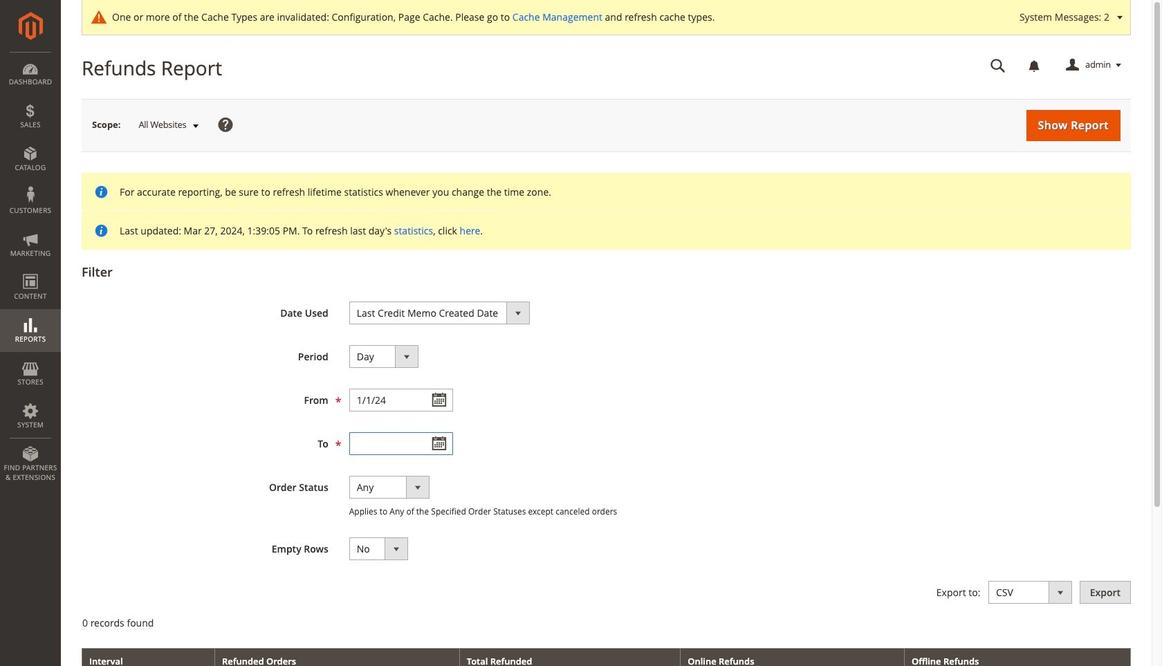 Task type: describe. For each thing, give the bounding box(es) containing it.
magento admin panel image
[[18, 12, 43, 40]]



Task type: locate. For each thing, give the bounding box(es) containing it.
None text field
[[981, 53, 1016, 78]]

menu bar
[[0, 52, 61, 489]]

None text field
[[349, 389, 453, 412], [349, 433, 453, 455], [349, 389, 453, 412], [349, 433, 453, 455]]



